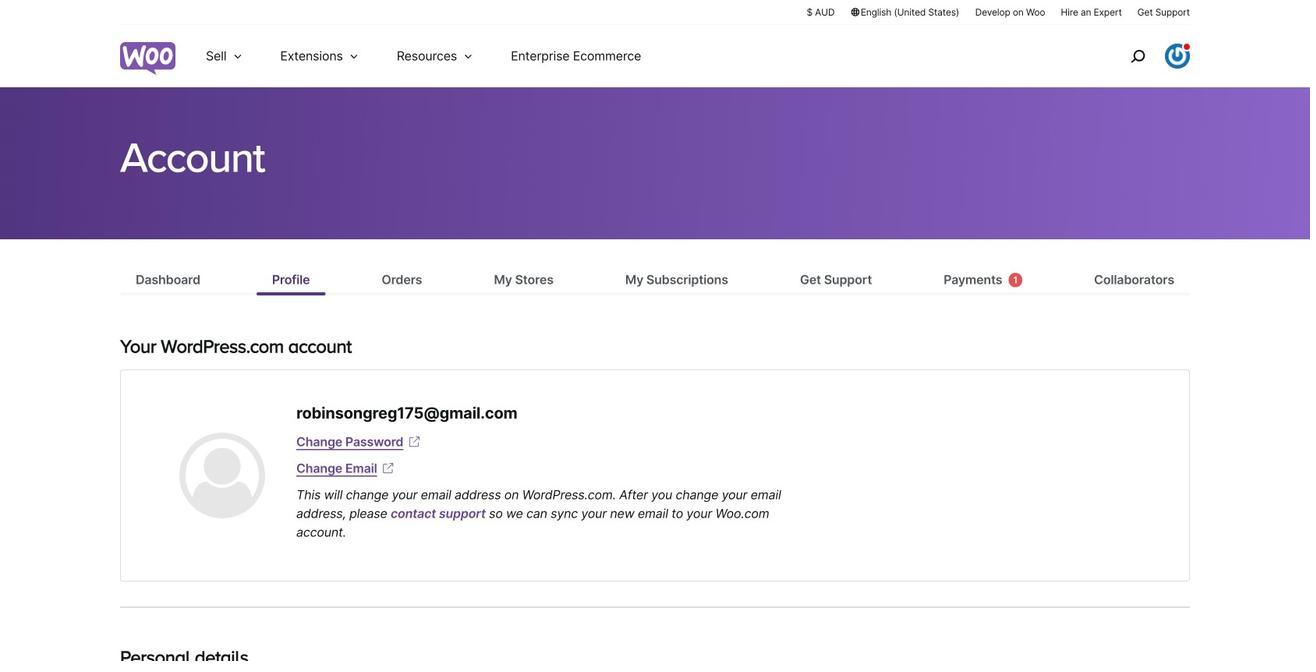 Task type: describe. For each thing, give the bounding box(es) containing it.
search image
[[1126, 44, 1151, 69]]

gravatar image image
[[179, 433, 265, 519]]

service navigation menu element
[[1098, 31, 1190, 82]]

1 horizontal spatial external link image
[[407, 435, 422, 450]]

open account menu image
[[1165, 44, 1190, 69]]



Task type: locate. For each thing, give the bounding box(es) containing it.
0 vertical spatial external link image
[[407, 435, 422, 450]]

0 horizontal spatial external link image
[[380, 461, 396, 477]]

external link image
[[407, 435, 422, 450], [380, 461, 396, 477]]

1 vertical spatial external link image
[[380, 461, 396, 477]]



Task type: vqa. For each thing, say whether or not it's contained in the screenshot.
the Gravatar image
yes



